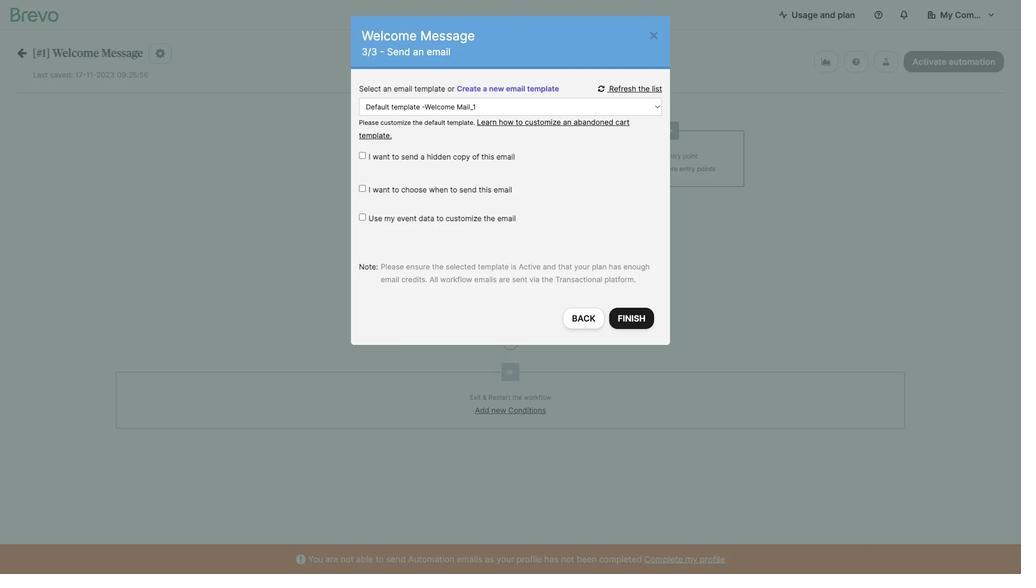 Task type: vqa. For each thing, say whether or not it's contained in the screenshot.
saved:
yes



Task type: describe. For each thing, give the bounding box(es) containing it.
to inside the learn how to customize an abandoned cart template.
[[516, 118, 523, 127]]

of
[[473, 152, 480, 161]]

an inside the learn how to customize an abandoned cart template.
[[563, 118, 572, 127]]

email right select
[[394, 84, 413, 93]]

09:25:56
[[117, 70, 149, 79]]

1 vertical spatial list
[[534, 152, 543, 160]]

all
[[430, 275, 438, 284]]

has
[[609, 263, 622, 272]]

last
[[33, 70, 48, 79]]

add inside exit & restart the workflow add new conditions
[[475, 406, 490, 415]]

usage and plan button
[[771, 4, 864, 26]]

select
[[359, 84, 381, 93]]

want for i want to send a hidden copy of this email
[[373, 152, 390, 161]]

cog image
[[155, 48, 165, 59]]

please inside note: please ensure the selected template is active and that your plan has enough email credits. all workflow emails are sent via the transactional platform.
[[381, 263, 404, 272]]

add
[[649, 165, 661, 173]]

point
[[683, 152, 699, 160]]

how
[[499, 118, 514, 127]]

choose
[[401, 185, 427, 194]]

my for complete
[[686, 554, 698, 565]]

learn how to customize an abandoned cart template.
[[359, 118, 630, 140]]

use
[[369, 214, 383, 223]]

conditions
[[509, 406, 546, 415]]

i for i want to choose when to send this email
[[369, 185, 371, 194]]

to right when
[[450, 185, 458, 194]]

refresh image
[[598, 85, 608, 93]]

abandoned
[[574, 118, 614, 127]]

complete
[[645, 554, 683, 565]]

my company button
[[920, 4, 1005, 26]]

select an email template or create a new email template
[[359, 84, 559, 93]]

back
[[572, 313, 596, 324]]

i want to send a hidden copy of this email
[[369, 152, 515, 161]]

×
[[649, 24, 660, 44]]

welcome message 3/3 - send an email
[[362, 28, 475, 57]]

contact added to list
[[479, 152, 543, 160]]

2023
[[96, 70, 115, 79]]

restart
[[489, 394, 511, 402]]

add an entry point click to add more entry points
[[625, 152, 716, 173]]

1 horizontal spatial customize
[[446, 214, 482, 223]]

[#1]                             welcome message link
[[17, 47, 143, 59]]

0 vertical spatial template.
[[447, 119, 475, 127]]

that
[[558, 263, 573, 272]]

0 vertical spatial send
[[401, 152, 419, 161]]

active
[[519, 263, 541, 272]]

message inside the welcome message 3/3 - send an email
[[421, 28, 475, 43]]

company
[[956, 10, 995, 20]]

complete my profile
[[645, 554, 726, 565]]

exit & restart the workflow add new conditions
[[470, 394, 552, 415]]

are
[[499, 275, 510, 284]]

the inside exit & restart the workflow add new conditions
[[513, 394, 522, 402]]

new inside exit & restart the workflow add new conditions
[[492, 406, 506, 415]]

back button
[[563, 308, 605, 329]]

i for i want to send a hidden copy of this email
[[369, 152, 371, 161]]

my company
[[941, 10, 995, 20]]

points
[[697, 165, 716, 173]]

0 vertical spatial entry
[[666, 152, 681, 160]]

complete my profile link
[[645, 554, 726, 565]]

customize inside the learn how to customize an abandoned cart template.
[[525, 118, 561, 127]]

i want to choose when to send this email
[[369, 185, 513, 194]]

add new conditions link
[[475, 406, 546, 415]]

refresh
[[610, 84, 637, 93]]

learn how to customize an abandoned cart template. link
[[359, 118, 630, 140]]

-
[[380, 46, 385, 57]]

note: please ensure the selected template is active and that your plan has enough email credits. all workflow emails are sent via the transactional platform.
[[359, 263, 650, 284]]

email up how
[[506, 84, 526, 93]]

refresh the list
[[608, 84, 663, 93]]

default
[[425, 119, 446, 127]]

exit
[[470, 394, 481, 402]]

via
[[530, 275, 540, 284]]

[#1]                             welcome message
[[32, 47, 143, 59]]

finish button
[[610, 308, 655, 329]]

saved:
[[50, 70, 73, 79]]

template inside note: please ensure the selected template is active and that your plan has enough email credits. all workflow emails are sent via the transactional platform.
[[478, 263, 509, 272]]

area chart image
[[822, 57, 832, 66]]

last saved: 17-11-2023 09:25:56
[[33, 70, 149, 79]]

exclamation circle image
[[296, 556, 306, 564]]

template. inside the learn how to customize an abandoned cart template.
[[359, 131, 392, 140]]

added
[[505, 152, 524, 160]]

0 horizontal spatial template
[[415, 84, 446, 93]]

email inside the welcome message 3/3 - send an email
[[427, 46, 451, 57]]

0 vertical spatial this
[[482, 152, 495, 161]]

new inside form
[[489, 84, 504, 93]]

usage
[[792, 10, 818, 20]]

when
[[429, 185, 448, 194]]

arrow left image
[[17, 47, 27, 58]]

to inside add an entry point click to add more entry points
[[641, 165, 648, 173]]



Task type: locate. For each thing, give the bounding box(es) containing it.
1 vertical spatial new
[[492, 406, 506, 415]]

list
[[652, 84, 663, 93], [534, 152, 543, 160]]

list right added
[[534, 152, 543, 160]]

0 horizontal spatial my
[[385, 214, 395, 223]]

1 vertical spatial message
[[102, 47, 143, 59]]

1 horizontal spatial plan
[[838, 10, 856, 20]]

customize down the i want to choose when to send this email
[[446, 214, 482, 223]]

new
[[489, 84, 504, 93], [492, 406, 506, 415]]

an right send
[[413, 46, 424, 57]]

to down please customize the default template.
[[392, 152, 399, 161]]

please
[[359, 119, 379, 127], [381, 263, 404, 272]]

send
[[387, 46, 410, 57]]

email up is
[[498, 214, 516, 223]]

1 horizontal spatial message
[[421, 28, 475, 43]]

workflow up conditions
[[524, 394, 552, 402]]

entry
[[666, 152, 681, 160], [680, 165, 696, 173]]

1 vertical spatial a
[[421, 152, 425, 161]]

to right added
[[526, 152, 532, 160]]

0 horizontal spatial add
[[475, 406, 490, 415]]

an up add
[[656, 152, 664, 160]]

1 vertical spatial add
[[475, 406, 490, 415]]

email right of
[[497, 152, 515, 161]]

is
[[511, 263, 517, 272]]

workflow down selected
[[440, 275, 472, 284]]

None checkbox
[[359, 152, 366, 159]]

0 vertical spatial my
[[385, 214, 395, 223]]

1 vertical spatial and
[[543, 263, 556, 272]]

0 horizontal spatial workflow
[[440, 275, 472, 284]]

0 horizontal spatial send
[[401, 152, 419, 161]]

to
[[516, 118, 523, 127], [392, 152, 399, 161], [526, 152, 532, 160], [641, 165, 648, 173], [392, 185, 399, 194], [450, 185, 458, 194], [437, 214, 444, 223]]

selected
[[446, 263, 476, 272]]

template
[[415, 84, 446, 93], [527, 84, 559, 93], [478, 263, 509, 272]]

1 horizontal spatial workflow
[[524, 394, 552, 402]]

1 horizontal spatial a
[[483, 84, 487, 93]]

customize right how
[[525, 118, 561, 127]]

customize
[[525, 118, 561, 127], [381, 119, 411, 127], [446, 214, 482, 223]]

plan inside usage and plan button
[[838, 10, 856, 20]]

list right refresh
[[652, 84, 663, 93]]

0 horizontal spatial and
[[543, 263, 556, 272]]

2 horizontal spatial template
[[527, 84, 559, 93]]

want for i want to choose when to send this email
[[373, 185, 390, 194]]

click
[[625, 165, 640, 173]]

form
[[343, 82, 678, 337]]

email left credits.
[[381, 275, 400, 284]]

1 vertical spatial template.
[[359, 131, 392, 140]]

my left profile
[[686, 554, 698, 565]]

welcome up the "-"
[[362, 28, 417, 43]]

template. left learn
[[447, 119, 475, 127]]

contact
[[479, 152, 503, 160]]

and inside usage and plan button
[[820, 10, 836, 20]]

or
[[448, 84, 455, 93]]

emails
[[475, 275, 497, 284]]

an
[[413, 46, 424, 57], [383, 84, 392, 93], [563, 118, 572, 127], [656, 152, 664, 160]]

this down contact
[[479, 185, 492, 194]]

1 horizontal spatial list
[[652, 84, 663, 93]]

learn
[[477, 118, 497, 127]]

usage and plan
[[792, 10, 856, 20]]

customize left 'default' at the left top of the page
[[381, 119, 411, 127]]

an right select
[[383, 84, 392, 93]]

and left the 'that'
[[543, 263, 556, 272]]

please customize the default template.
[[359, 119, 477, 127]]

sent
[[512, 275, 528, 284]]

add inside add an entry point click to add more entry points
[[642, 152, 655, 160]]

wait
[[504, 279, 517, 286]]

hidden
[[427, 152, 451, 161]]

0 vertical spatial a
[[483, 84, 487, 93]]

0 horizontal spatial welcome
[[52, 47, 99, 59]]

× button
[[649, 24, 660, 44]]

form containing back
[[343, 82, 678, 337]]

use my event data to customize the email
[[369, 214, 516, 223]]

workflow inside exit & restart the workflow add new conditions
[[524, 394, 552, 402]]

0 horizontal spatial template.
[[359, 131, 392, 140]]

0 horizontal spatial please
[[359, 119, 379, 127]]

your
[[575, 263, 590, 272]]

want
[[373, 152, 390, 161], [373, 185, 390, 194]]

flask image
[[883, 57, 891, 66]]

1 vertical spatial entry
[[680, 165, 696, 173]]

want up use
[[373, 185, 390, 194]]

1 i from the top
[[369, 152, 371, 161]]

my
[[385, 214, 395, 223], [686, 554, 698, 565]]

more
[[663, 165, 678, 173]]

platform.
[[605, 275, 636, 284]]

ensure
[[406, 263, 430, 272]]

an inside add an entry point click to add more entry points
[[656, 152, 664, 160]]

17-
[[75, 70, 86, 79]]

profile
[[700, 554, 726, 565]]

1 vertical spatial this
[[479, 185, 492, 194]]

send
[[401, 152, 419, 161], [460, 185, 477, 194]]

11-
[[86, 70, 96, 79]]

0 vertical spatial want
[[373, 152, 390, 161]]

event
[[397, 214, 417, 223]]

and right usage
[[820, 10, 836, 20]]

please down select
[[359, 119, 379, 127]]

1 horizontal spatial please
[[381, 263, 404, 272]]

create a new email template link
[[457, 82, 559, 95]]

#2
[[571, 304, 579, 312]]

template. down please customize the default template.
[[359, 131, 392, 140]]

send left hidden
[[401, 152, 419, 161]]

please right note: on the left top of page
[[381, 263, 404, 272]]

add down &
[[475, 406, 490, 415]]

email down contact added to list
[[494, 185, 513, 194]]

0 vertical spatial i
[[369, 152, 371, 161]]

and inside note: please ensure the selected template is active and that your plan has enough email credits. all workflow emails are sent via the transactional platform.
[[543, 263, 556, 272]]

1 want from the top
[[373, 152, 390, 161]]

new right create
[[489, 84, 504, 93]]

this right of
[[482, 152, 495, 161]]

welcome inside the welcome message 3/3 - send an email
[[362, 28, 417, 43]]

workflow
[[440, 275, 472, 284], [524, 394, 552, 402]]

to left add
[[641, 165, 648, 173]]

add up add
[[642, 152, 655, 160]]

1 vertical spatial please
[[381, 263, 404, 272]]

note:
[[359, 263, 378, 272]]

an left "abandoned"
[[563, 118, 572, 127]]

plan left has
[[592, 263, 607, 272]]

1 vertical spatial my
[[686, 554, 698, 565]]

my for use
[[385, 214, 395, 223]]

1 horizontal spatial welcome
[[362, 28, 417, 43]]

entry up more
[[666, 152, 681, 160]]

None checkbox
[[359, 185, 366, 192], [359, 214, 366, 221], [359, 185, 366, 192], [359, 214, 366, 221]]

welcome up the 17-
[[52, 47, 99, 59]]

1 vertical spatial workflow
[[524, 394, 552, 402]]

finish
[[618, 313, 646, 324]]

email up or
[[427, 46, 451, 57]]

want down please customize the default template.
[[373, 152, 390, 161]]

copy
[[453, 152, 470, 161]]

new down restart
[[492, 406, 506, 415]]

to right how
[[516, 118, 523, 127]]

data
[[419, 214, 435, 223]]

1 vertical spatial i
[[369, 185, 371, 194]]

0 vertical spatial workflow
[[440, 275, 472, 284]]

message
[[421, 28, 475, 43], [102, 47, 143, 59]]

0 horizontal spatial customize
[[381, 119, 411, 127]]

transactional
[[556, 275, 603, 284]]

1 horizontal spatial my
[[686, 554, 698, 565]]

send right when
[[460, 185, 477, 194]]

template.
[[447, 119, 475, 127], [359, 131, 392, 140]]

entry down the point
[[680, 165, 696, 173]]

my
[[941, 10, 953, 20]]

my right use
[[385, 214, 395, 223]]

2 horizontal spatial customize
[[525, 118, 561, 127]]

and
[[820, 10, 836, 20], [543, 263, 556, 272]]

2 i from the top
[[369, 185, 371, 194]]

0 vertical spatial welcome
[[362, 28, 417, 43]]

this
[[482, 152, 495, 161], [479, 185, 492, 194]]

a
[[483, 84, 487, 93], [421, 152, 425, 161]]

0 vertical spatial please
[[359, 119, 379, 127]]

to left choose
[[392, 185, 399, 194]]

workflow inside note: please ensure the selected template is active and that your plan has enough email credits. all workflow emails are sent via the transactional platform.
[[440, 275, 472, 284]]

1 horizontal spatial add
[[642, 152, 655, 160]]

0 vertical spatial plan
[[838, 10, 856, 20]]

i
[[369, 152, 371, 161], [369, 185, 371, 194]]

0 horizontal spatial a
[[421, 152, 425, 161]]

to right data
[[437, 214, 444, 223]]

add
[[642, 152, 655, 160], [475, 406, 490, 415]]

plan inside note: please ensure the selected template is active and that your plan has enough email credits. all workflow emails are sent via the transactional platform.
[[592, 263, 607, 272]]

credits.
[[402, 275, 428, 284]]

0 vertical spatial and
[[820, 10, 836, 20]]

1 vertical spatial plan
[[592, 263, 607, 272]]

enough
[[624, 263, 650, 272]]

0 horizontal spatial plan
[[592, 263, 607, 272]]

plan right usage
[[838, 10, 856, 20]]

2 want from the top
[[373, 185, 390, 194]]

email inside note: please ensure the selected template is active and that your plan has enough email credits. all workflow emails are sent via the transactional platform.
[[381, 275, 400, 284]]

a right create
[[483, 84, 487, 93]]

0 vertical spatial add
[[642, 152, 655, 160]]

1 vertical spatial want
[[373, 185, 390, 194]]

refresh the list link
[[598, 84, 663, 93]]

0 vertical spatial list
[[652, 84, 663, 93]]

3/3
[[362, 46, 377, 57]]

[#1]
[[32, 47, 50, 59]]

1 vertical spatial send
[[460, 185, 477, 194]]

create
[[457, 84, 481, 93]]

plan
[[838, 10, 856, 20], [592, 263, 607, 272]]

0 horizontal spatial message
[[102, 47, 143, 59]]

cart
[[616, 118, 630, 127]]

the
[[639, 84, 650, 93], [413, 119, 423, 127], [484, 214, 496, 223], [432, 263, 444, 272], [542, 275, 554, 284], [513, 394, 522, 402]]

1 horizontal spatial and
[[820, 10, 836, 20]]

0 vertical spatial new
[[489, 84, 504, 93]]

&
[[483, 394, 487, 402]]

0 horizontal spatial list
[[534, 152, 543, 160]]

an inside the welcome message 3/3 - send an email
[[413, 46, 424, 57]]

a left hidden
[[421, 152, 425, 161]]

1 horizontal spatial template
[[478, 263, 509, 272]]

question circle image
[[853, 57, 860, 66]]

1 horizontal spatial send
[[460, 185, 477, 194]]

1 horizontal spatial template.
[[447, 119, 475, 127]]

0 vertical spatial message
[[421, 28, 475, 43]]

1 vertical spatial welcome
[[52, 47, 99, 59]]



